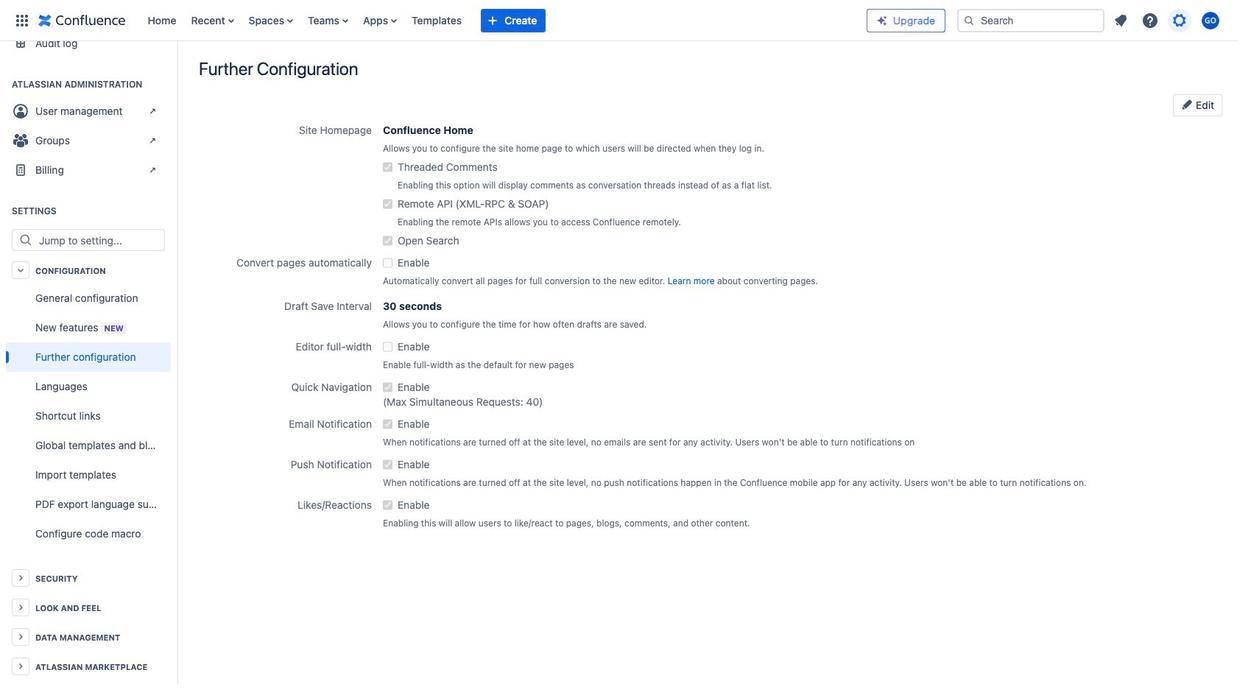 Task type: describe. For each thing, give the bounding box(es) containing it.
list for the premium image
[[1108, 7, 1228, 34]]

notification icon image
[[1112, 11, 1130, 29]]

list for appswitcher icon
[[140, 0, 867, 41]]

search image
[[963, 14, 975, 26]]

Settings Search field
[[35, 230, 164, 250]]

collapse sidebar image
[[161, 49, 193, 78]]

small image
[[1181, 99, 1193, 110]]

premium image
[[876, 14, 888, 26]]



Task type: locate. For each thing, give the bounding box(es) containing it.
None checkbox
[[383, 233, 393, 248], [383, 457, 393, 472], [383, 498, 393, 513], [383, 233, 393, 248], [383, 457, 393, 472], [383, 498, 393, 513]]

settings icon image
[[1171, 11, 1189, 29]]

global element
[[9, 0, 867, 41]]

None checkbox
[[383, 160, 393, 175], [383, 197, 393, 211], [383, 256, 393, 270], [383, 339, 393, 354], [383, 380, 393, 395], [383, 417, 393, 432], [383, 160, 393, 175], [383, 197, 393, 211], [383, 256, 393, 270], [383, 339, 393, 354], [383, 380, 393, 395], [383, 417, 393, 432]]

your profile and preferences image
[[1202, 11, 1220, 29]]

Search field
[[957, 8, 1105, 32]]

help icon image
[[1141, 11, 1159, 29]]

appswitcher icon image
[[13, 11, 31, 29]]

main content
[[177, 41, 1237, 56]]

None search field
[[957, 8, 1105, 32]]

list
[[140, 0, 867, 41], [1108, 7, 1228, 34]]

confluence image
[[38, 11, 126, 29], [38, 11, 126, 29]]

1 horizontal spatial list
[[1108, 7, 1228, 34]]

banner
[[0, 0, 1237, 41]]

region
[[6, 284, 171, 549]]

0 horizontal spatial list
[[140, 0, 867, 41]]



Task type: vqa. For each thing, say whether or not it's contained in the screenshot.
the left List
yes



